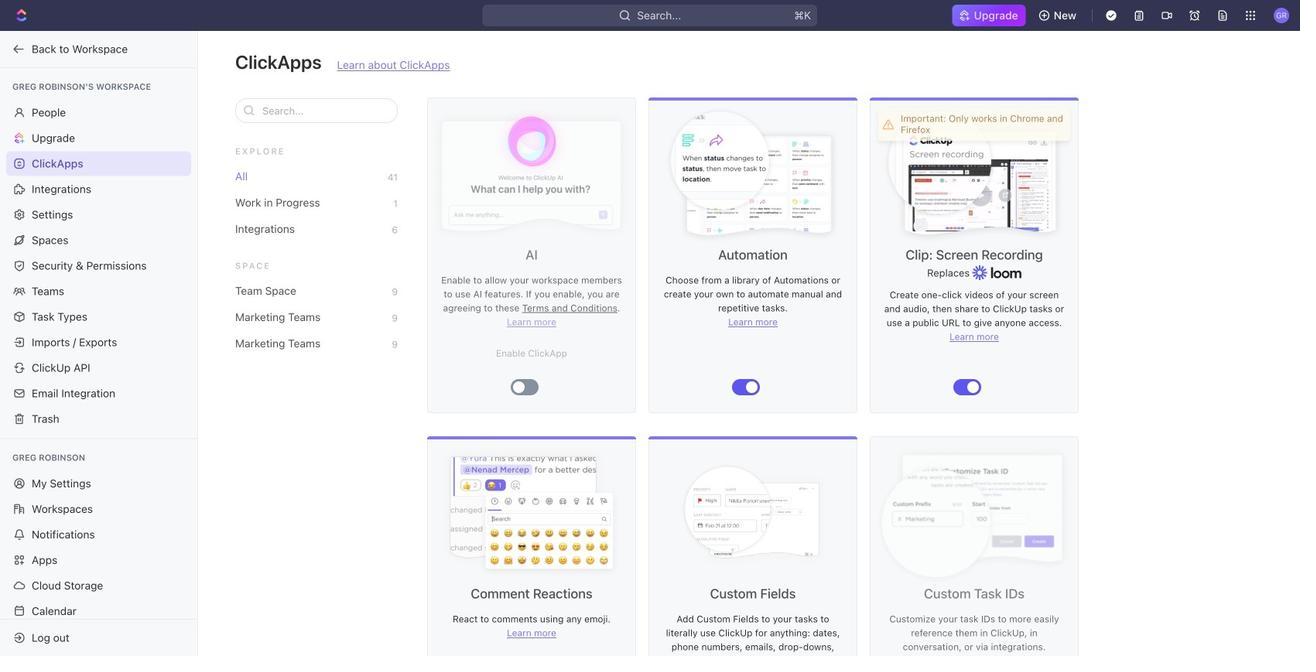 Task type: vqa. For each thing, say whether or not it's contained in the screenshot.
information,
no



Task type: locate. For each thing, give the bounding box(es) containing it.
Search... text field
[[262, 99, 389, 122]]



